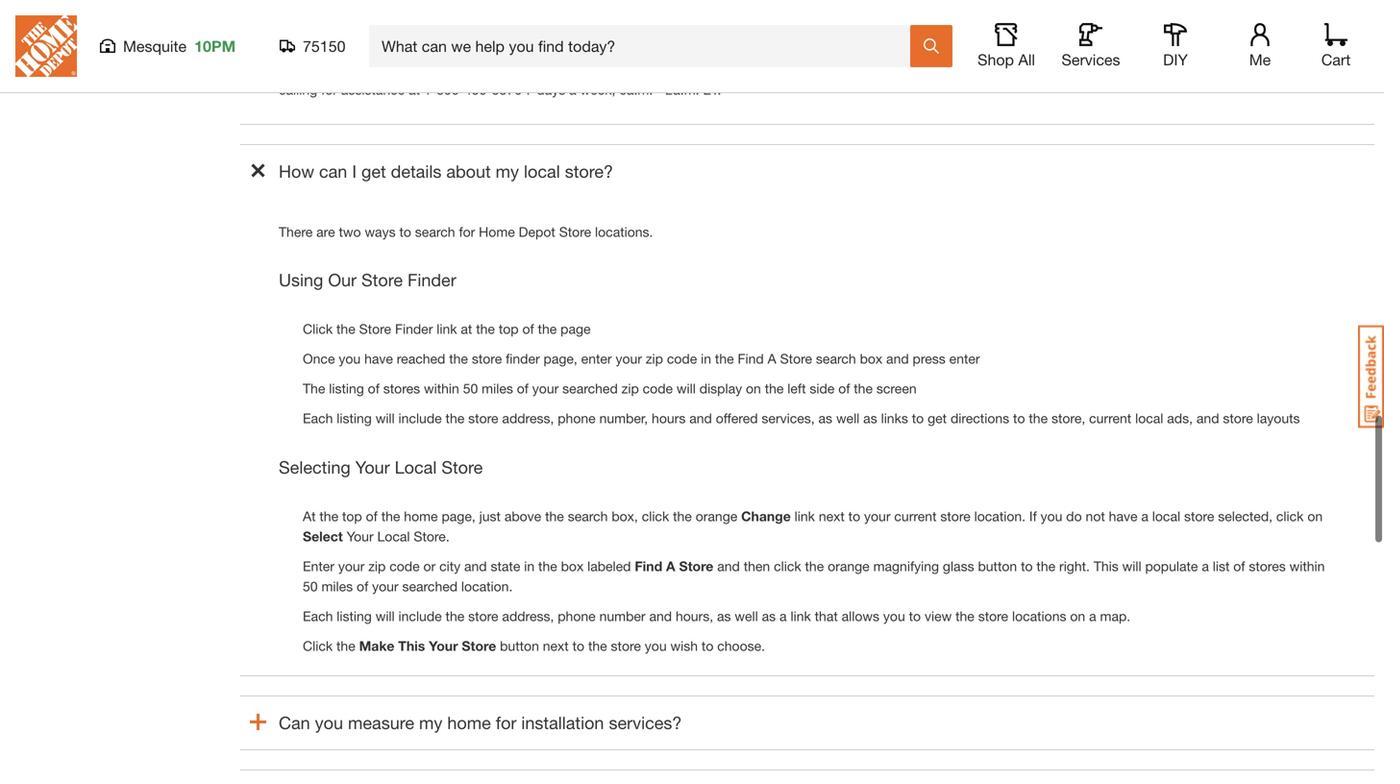 Task type: locate. For each thing, give the bounding box(es) containing it.
address,
[[502, 410, 554, 426], [502, 608, 554, 624]]

of
[[501, 62, 512, 77], [522, 321, 534, 337], [368, 381, 380, 396], [517, 381, 529, 396], [838, 381, 850, 396], [366, 508, 378, 524], [1233, 558, 1245, 574], [357, 579, 368, 594]]

7 right 3376
[[526, 82, 533, 98]]

1 vertical spatial in
[[524, 558, 535, 574]]

to right the wish
[[702, 638, 714, 654]]

hours,
[[676, 608, 713, 624]]

0 horizontal spatial details
[[391, 161, 441, 182]]

local up populate at the right bottom of page
[[1152, 508, 1180, 524]]

your up 'make'
[[372, 579, 398, 594]]

0 horizontal spatial get
[[361, 161, 386, 182]]

0 vertical spatial include
[[398, 410, 442, 426]]

7
[[1180, 62, 1187, 77], [526, 82, 533, 98]]

my right about
[[496, 161, 519, 182]]

0 horizontal spatial this
[[398, 638, 425, 654]]

search up side at the right
[[816, 351, 856, 367]]

mesquite
[[123, 37, 187, 55]]

1 vertical spatial your
[[347, 529, 374, 544]]

store right depot
[[559, 224, 591, 240]]

1 vertical spatial orange
[[828, 558, 870, 574]]

1 vertical spatial button
[[978, 558, 1017, 574]]

shop all button
[[976, 23, 1037, 69]]

miles inside and then click the orange magnifying glass button to the right. this will populate a list of stores within 50 miles of your searched location.
[[321, 579, 353, 594]]

a
[[1140, 62, 1147, 77], [1223, 62, 1230, 77], [569, 82, 576, 98], [1141, 508, 1148, 524], [1202, 558, 1209, 574], [780, 608, 787, 624], [1089, 608, 1096, 624]]

1 horizontal spatial top
[[499, 321, 519, 337]]

1 vertical spatial home
[[447, 713, 491, 733]]

to left the view
[[909, 608, 921, 624]]

1 vertical spatial this
[[398, 638, 425, 654]]

each listing will include the store address, phone number and hours, as well as a link that allows you to view the store locations on a map.
[[303, 608, 1134, 624]]

to inside 'to cancel your order within 72 hours of the scheduled delivery date, please contact customer support by texting "support" to 38698, 24 hours a day, 7 days a week, or by calling for assistance at 1-800-430-3376 7 days a week, 6a.m. - 2a.m. et.'
[[279, 62, 293, 77]]

0 horizontal spatial my
[[419, 713, 443, 733]]

or
[[561, 1, 574, 17], [1273, 62, 1285, 77], [423, 558, 436, 574]]

What can we help you find today? search field
[[382, 26, 909, 66]]

phone
[[558, 410, 596, 426], [558, 608, 596, 624]]

0 vertical spatial delivery
[[612, 21, 659, 37]]

72 up the 800-
[[444, 62, 459, 77]]

can you measure my home for installation services?
[[279, 713, 682, 733]]

support
[[844, 62, 893, 77]]

details up contact
[[758, 1, 797, 17]]

if
[[1029, 508, 1037, 524]]

50 inside and then click the orange magnifying glass button to the right. this will populate a list of stores within 50 miles of your searched location.
[[303, 579, 318, 594]]

0 vertical spatial code
[[667, 351, 697, 367]]

details left about
[[391, 161, 441, 182]]

1 vertical spatial get
[[928, 410, 947, 426]]

top up select on the bottom
[[342, 508, 362, 524]]

0 horizontal spatial for
[[321, 82, 337, 98]]

well left links
[[836, 410, 860, 426]]

2 to from the top
[[279, 62, 293, 77]]

your
[[355, 457, 390, 478], [347, 529, 374, 544], [429, 638, 458, 654]]

430-
[[464, 82, 492, 98]]

click for click the store finder link at the top of the page
[[303, 321, 333, 337]]

within inside 'to cancel your order within 72 hours of the scheduled delivery date, please contact customer support by texting "support" to 38698, 24 hours a day, 7 days a week, or by calling for assistance at 1-800-430-3376 7 days a week, 6a.m. - 2a.m. et.'
[[405, 62, 440, 77]]

0 vertical spatial orange
[[696, 508, 737, 524]]

home
[[479, 224, 515, 240]]

for
[[321, 82, 337, 98], [459, 224, 475, 240], [496, 713, 517, 733]]

2 enter from the left
[[949, 351, 980, 367]]

1 horizontal spatial page,
[[544, 351, 577, 367]]

as
[[818, 410, 832, 426], [863, 410, 877, 426], [717, 608, 731, 624], [762, 608, 776, 624]]

on left map.
[[1070, 608, 1085, 624]]

1 vertical spatial each
[[303, 608, 333, 624]]

this right 'make'
[[398, 638, 425, 654]]

may
[[279, 21, 304, 37]]

hours inside to cancel an appliance order, visit my account or track order to see your order details and click on the cancel appliance button to cancel the order online. the entire order may be canceled up to 72 hours prior to the scheduled delivery day.
[[439, 21, 473, 37]]

0 vertical spatial at
[[409, 82, 420, 98]]

get right links
[[928, 410, 947, 426]]

depot
[[519, 224, 555, 240]]

to left right.
[[1021, 558, 1033, 574]]

1 vertical spatial a
[[666, 558, 675, 574]]

delivery inside 'to cancel your order within 72 hours of the scheduled delivery date, please contact customer support by texting "support" to 38698, 24 hours a day, 7 days a week, or by calling for assistance at 1-800-430-3376 7 days a week, 6a.m. - 2a.m. et.'
[[605, 62, 651, 77]]

canceled
[[327, 21, 381, 37]]

0 vertical spatial top
[[499, 321, 519, 337]]

to cancel an appliance order, visit my account or track order to see your order details and click on the cancel appliance button to cancel the order online. the entire order may be canceled up to 72 hours prior to the scheduled delivery day.
[[279, 1, 1307, 37]]

0 horizontal spatial week,
[[580, 82, 615, 98]]

0 horizontal spatial orange
[[696, 508, 737, 524]]

within right list
[[1289, 558, 1325, 574]]

0 vertical spatial to
[[279, 1, 293, 17]]

next
[[819, 508, 845, 524], [543, 638, 569, 654]]

button inside to cancel an appliance order, visit my account or track order to see your order details and click on the cancel appliance button to cancel the order online. the entire order may be canceled up to 72 hours prior to the scheduled delivery day.
[[1009, 1, 1048, 17]]

please
[[689, 62, 728, 77]]

order up assistance
[[370, 62, 401, 77]]

magnifying
[[873, 558, 939, 574]]

your inside to cancel an appliance order, visit my account or track order to see your order details and click on the cancel appliance button to cancel the order online. the entire order may be canceled up to 72 hours prior to the scheduled delivery day.
[[692, 1, 718, 17]]

delivery down order
[[612, 21, 659, 37]]

of inside at the top of the home page, just above the search box, click the orange change link next to your current store location. if you do not have a local store selected, click on select your local store.
[[366, 508, 378, 524]]

at the top of the home page, just above the search box, click the orange change link next to your current store location. if you do not have a local store selected, click on select your local store.
[[303, 508, 1323, 544]]

week,
[[1234, 62, 1270, 77], [580, 82, 615, 98]]

address, up click the make this your store button next to the store you wish to choose.
[[502, 608, 554, 624]]

0 horizontal spatial page,
[[442, 508, 476, 524]]

to inside at the top of the home page, just above the search box, click the orange change link next to your current store location. if you do not have a local store selected, click on select your local store.
[[848, 508, 860, 524]]

search right ways
[[415, 224, 455, 240]]

0 vertical spatial within
[[405, 62, 440, 77]]

orange
[[696, 508, 737, 524], [828, 558, 870, 574]]

home right measure
[[447, 713, 491, 733]]

to inside to cancel an appliance order, visit my account or track order to see your order details and click on the cancel appliance button to cancel the order online. the entire order may be canceled up to 72 hours prior to the scheduled delivery day.
[[279, 1, 293, 17]]

1 vertical spatial box
[[561, 558, 584, 574]]

days
[[1191, 62, 1219, 77], [537, 82, 565, 98]]

1 horizontal spatial next
[[819, 508, 845, 524]]

click up support
[[827, 1, 854, 17]]

finder for our
[[408, 270, 456, 290]]

0 vertical spatial current
[[1089, 410, 1131, 426]]

box
[[860, 351, 882, 367], [561, 558, 584, 574]]

that
[[815, 608, 838, 624]]

link right change
[[795, 508, 815, 524]]

0 vertical spatial have
[[364, 351, 393, 367]]

by
[[896, 62, 911, 77], [1289, 62, 1304, 77]]

1 each from the top
[[303, 410, 333, 426]]

1 vertical spatial at
[[461, 321, 472, 337]]

1 horizontal spatial at
[[461, 321, 472, 337]]

2 vertical spatial for
[[496, 713, 517, 733]]

2 include from the top
[[398, 608, 442, 624]]

code
[[667, 351, 697, 367], [643, 381, 673, 396], [389, 558, 420, 574]]

0 horizontal spatial in
[[524, 558, 535, 574]]

will left populate at the right bottom of page
[[1122, 558, 1141, 574]]

2 horizontal spatial search
[[816, 351, 856, 367]]

click right box,
[[642, 508, 669, 524]]

2 vertical spatial button
[[500, 638, 539, 654]]

of down the "selecting your local store"
[[366, 508, 378, 524]]

1 horizontal spatial find
[[738, 351, 764, 367]]

at inside 'to cancel your order within 72 hours of the scheduled delivery date, please contact customer support by texting "support" to 38698, 24 hours a day, 7 days a week, or by calling for assistance at 1-800-430-3376 7 days a week, 6a.m. - 2a.m. et.'
[[409, 82, 420, 98]]

or left city
[[423, 558, 436, 574]]

0 vertical spatial 72
[[420, 21, 435, 37]]

0 horizontal spatial searched
[[402, 579, 458, 594]]

a
[[768, 351, 776, 367], [666, 558, 675, 574]]

1 vertical spatial search
[[816, 351, 856, 367]]

0 vertical spatial the
[[1212, 1, 1235, 17]]

once
[[303, 351, 335, 367]]

1 phone from the top
[[558, 410, 596, 426]]

services button
[[1060, 23, 1122, 69]]

your
[[692, 1, 718, 17], [340, 62, 366, 77], [616, 351, 642, 367], [532, 381, 559, 396], [864, 508, 891, 524], [338, 558, 365, 574], [372, 579, 398, 594]]

1 to from the top
[[279, 1, 293, 17]]

will left "display"
[[677, 381, 696, 396]]

on inside to cancel an appliance order, visit my account or track order to see your order details and click on the cancel appliance button to cancel the order online. the entire order may be canceled up to 72 hours prior to the scheduled delivery day.
[[858, 1, 873, 17]]

0 vertical spatial days
[[1191, 62, 1219, 77]]

2 by from the left
[[1289, 62, 1304, 77]]

top inside at the top of the home page, just above the search box, click the orange change link next to your current store location. if you do not have a local store selected, click on select your local store.
[[342, 508, 362, 524]]

2 address, from the top
[[502, 608, 554, 624]]

0 vertical spatial well
[[836, 410, 860, 426]]

2 vertical spatial your
[[429, 638, 458, 654]]

your right 'selecting' at the left bottom
[[355, 457, 390, 478]]

date,
[[655, 62, 685, 77]]

page, down 'page'
[[544, 351, 577, 367]]

to cancel your order within 72 hours of the scheduled delivery date, please contact customer support by texting "support" to 38698, 24 hours a day, 7 days a week, or by calling for assistance at 1-800-430-3376 7 days a week, 6a.m. - 2a.m. et.
[[279, 62, 1304, 98]]

0 vertical spatial scheduled
[[546, 21, 609, 37]]

50 down the click the store finder link at the top of the page
[[463, 381, 478, 396]]

to up and then click the orange magnifying glass button to the right. this will populate a list of stores within 50 miles of your searched location.
[[848, 508, 860, 524]]

your inside at the top of the home page, just above the search box, click the orange change link next to your current store location. if you do not have a local store selected, click on select your local store.
[[864, 508, 891, 524]]

to left 38698,
[[1023, 62, 1035, 77]]

make
[[359, 638, 394, 654]]

zip for your
[[646, 351, 663, 367]]

change
[[741, 508, 791, 524]]

have right not in the right of the page
[[1109, 508, 1138, 524]]

0 horizontal spatial top
[[342, 508, 362, 524]]

0 horizontal spatial find
[[635, 558, 662, 574]]

2 each from the top
[[303, 608, 333, 624]]

2 phone from the top
[[558, 608, 596, 624]]

a left map.
[[1089, 608, 1096, 624]]

1 horizontal spatial location.
[[974, 508, 1026, 524]]

store down the click the store finder link at the top of the page
[[468, 410, 498, 426]]

1 vertical spatial stores
[[1249, 558, 1286, 574]]

button
[[1009, 1, 1048, 17], [978, 558, 1017, 574], [500, 638, 539, 654]]

1 horizontal spatial 72
[[444, 62, 459, 77]]

top
[[499, 321, 519, 337], [342, 508, 362, 524]]

include for each listing will include the store address, phone number and hours, as well as a link that allows you to view the store locations on a map.
[[398, 608, 442, 624]]

each for each listing will include the store address, phone number, hours and offered services, as well as links to get directions to the store, current local ads, and store layouts
[[303, 410, 333, 426]]

72 inside to cancel an appliance order, visit my account or track order to see your order details and click on the cancel appliance button to cancel the order online. the entire order may be canceled up to 72 hours prior to the scheduled delivery day.
[[420, 21, 435, 37]]

hours down visit
[[439, 21, 473, 37]]

address, for number
[[502, 608, 554, 624]]

miles down finder
[[482, 381, 513, 396]]

page
[[560, 321, 591, 337]]

72
[[420, 21, 435, 37], [444, 62, 459, 77]]

of up 3376
[[501, 62, 512, 77]]

1 horizontal spatial 50
[[463, 381, 478, 396]]

local inside at the top of the home page, just above the search box, click the orange change link next to your current store location. if you do not have a local store selected, click on select your local store.
[[377, 529, 410, 544]]

0 horizontal spatial current
[[894, 508, 937, 524]]

find right the labeled
[[635, 558, 662, 574]]

72 inside 'to cancel your order within 72 hours of the scheduled delivery date, please contact customer support by texting "support" to 38698, 24 hours a day, 7 days a week, or by calling for assistance at 1-800-430-3376 7 days a week, 6a.m. - 2a.m. et.'
[[444, 62, 459, 77]]

to for to cancel an appliance order, visit my account or track order to see your order details and click on the cancel appliance button to cancel the order online. the entire order may be canceled up to 72 hours prior to the scheduled delivery day.
[[279, 1, 293, 17]]

zip for searched
[[622, 381, 639, 396]]

store up left
[[780, 351, 812, 367]]

1 vertical spatial scheduled
[[539, 62, 601, 77]]

2a.m.
[[666, 82, 699, 98]]

0 horizontal spatial 50
[[303, 579, 318, 594]]

phone left number
[[558, 608, 596, 624]]

0 horizontal spatial search
[[415, 224, 455, 240]]

within down reached
[[424, 381, 459, 396]]

local inside at the top of the home page, just above the search box, click the orange change link next to your current store location. if you do not have a local store selected, click on select your local store.
[[1152, 508, 1180, 524]]

entire
[[1238, 1, 1272, 17]]

0 horizontal spatial well
[[735, 608, 758, 624]]

2 horizontal spatial or
[[1273, 62, 1285, 77]]

the inside to cancel an appliance order, visit my account or track order to see your order details and click on the cancel appliance button to cancel the order online. the entire order may be canceled up to 72 hours prior to the scheduled delivery day.
[[1212, 1, 1235, 17]]

cancel inside 'to cancel your order within 72 hours of the scheduled delivery date, please contact customer support by texting "support" to 38698, 24 hours a day, 7 days a week, or by calling for assistance at 1-800-430-3376 7 days a week, 6a.m. - 2a.m. et.'
[[296, 62, 336, 77]]

the inside 'to cancel your order within 72 hours of the scheduled delivery date, please contact customer support by texting "support" to 38698, 24 hours a day, 7 days a week, or by calling for assistance at 1-800-430-3376 7 days a week, 6a.m. - 2a.m. et.'
[[516, 62, 535, 77]]

and left then
[[717, 558, 740, 574]]

diy
[[1163, 50, 1188, 69]]

0 horizontal spatial at
[[409, 82, 420, 98]]

2 vertical spatial within
[[1289, 558, 1325, 574]]

0 vertical spatial location.
[[974, 508, 1026, 524]]

1 vertical spatial details
[[391, 161, 441, 182]]

get
[[361, 161, 386, 182], [928, 410, 947, 426]]

order,
[[420, 1, 454, 17]]

ads,
[[1167, 410, 1193, 426]]

2 vertical spatial search
[[568, 508, 608, 524]]

a right the labeled
[[666, 558, 675, 574]]

location.
[[974, 508, 1026, 524], [461, 579, 513, 594]]

for right the calling
[[321, 82, 337, 98]]

orange inside and then click the orange magnifying glass button to the right. this will populate a list of stores within 50 miles of your searched location.
[[828, 558, 870, 574]]

1 horizontal spatial the
[[1212, 1, 1235, 17]]

or left track in the top of the page
[[561, 1, 574, 17]]

a left day,
[[1140, 62, 1147, 77]]

to up may
[[279, 1, 293, 17]]

and inside to cancel an appliance order, visit my account or track order to see your order details and click on the cancel appliance button to cancel the order online. the entire order may be canceled up to 72 hours prior to the scheduled delivery day.
[[801, 1, 823, 17]]

location. inside at the top of the home page, just above the search box, click the orange change link next to your current store location. if you do not have a local store selected, click on select your local store.
[[974, 508, 1026, 524]]

appliance
[[945, 1, 1005, 17]]

0 vertical spatial a
[[768, 351, 776, 367]]

city
[[439, 558, 460, 574]]

finder for the
[[395, 321, 433, 337]]

this
[[1094, 558, 1119, 574], [398, 638, 425, 654]]

map.
[[1100, 608, 1130, 624]]

you right if
[[1041, 508, 1062, 524]]

store,
[[1051, 410, 1085, 426]]

of inside 'to cancel your order within 72 hours of the scheduled delivery date, please contact customer support by texting "support" to 38698, 24 hours a day, 7 days a week, or by calling for assistance at 1-800-430-3376 7 days a week, 6a.m. - 2a.m. et.'
[[501, 62, 512, 77]]

code for will
[[643, 381, 673, 396]]

have inside at the top of the home page, just above the search box, click the orange change link next to your current store location. if you do not have a local store selected, click on select your local store.
[[1109, 508, 1138, 524]]

number,
[[599, 410, 648, 426]]

hours up 430-
[[463, 62, 497, 77]]

days right 3376
[[537, 82, 565, 98]]

store.
[[414, 529, 450, 544]]

in right 'state'
[[524, 558, 535, 574]]

0 vertical spatial address,
[[502, 410, 554, 426]]

1 vertical spatial location.
[[461, 579, 513, 594]]

button right glass
[[978, 558, 1017, 574]]

the
[[877, 1, 896, 17], [1111, 1, 1130, 17], [524, 21, 542, 37], [516, 62, 535, 77], [336, 321, 355, 337], [476, 321, 495, 337], [538, 321, 557, 337], [449, 351, 468, 367], [715, 351, 734, 367], [765, 381, 784, 396], [854, 381, 873, 396], [446, 410, 464, 426], [1029, 410, 1048, 426], [319, 508, 338, 524], [381, 508, 400, 524], [545, 508, 564, 524], [673, 508, 692, 524], [538, 558, 557, 574], [805, 558, 824, 574], [1037, 558, 1055, 574], [446, 608, 464, 624], [955, 608, 974, 624], [336, 638, 355, 654], [588, 638, 607, 654]]

1 click from the top
[[303, 321, 333, 337]]

side
[[810, 381, 835, 396]]

cancel for to cancel an appliance order, visit my account or track order to see your order details and click on the cancel appliance button to cancel the order online. the entire order may be canceled up to 72 hours prior to the scheduled delivery day.
[[296, 1, 336, 17]]

phone for number
[[558, 608, 596, 624]]

current inside at the top of the home page, just above the search box, click the orange change link next to your current store location. if you do not have a local store selected, click on select your local store.
[[894, 508, 937, 524]]

next inside at the top of the home page, just above the search box, click the orange change link next to your current store location. if you do not have a local store selected, click on select your local store.
[[819, 508, 845, 524]]

once you have reached the store finder page, enter your zip code in the find a store search box and press enter
[[303, 351, 984, 367]]

2 horizontal spatial for
[[496, 713, 517, 733]]

order
[[722, 1, 754, 17], [1133, 1, 1165, 17], [1275, 1, 1307, 17], [370, 62, 401, 77]]

0 vertical spatial page,
[[544, 351, 577, 367]]

days right the diy
[[1191, 62, 1219, 77]]

local left store?
[[524, 161, 560, 182]]

1 vertical spatial week,
[[580, 82, 615, 98]]

click up once
[[303, 321, 333, 337]]

delivery up 6a.m.
[[605, 62, 651, 77]]

code down store.
[[389, 558, 420, 574]]

store down using our store finder
[[359, 321, 391, 337]]

0 vertical spatial each
[[303, 410, 333, 426]]

1 vertical spatial finder
[[395, 321, 433, 337]]

include down reached
[[398, 410, 442, 426]]

0 vertical spatial or
[[561, 1, 574, 17]]

1 horizontal spatial by
[[1289, 62, 1304, 77]]

1 horizontal spatial week,
[[1234, 62, 1270, 77]]

0 horizontal spatial 7
[[526, 82, 533, 98]]

0 horizontal spatial have
[[364, 351, 393, 367]]

up
[[385, 21, 401, 37]]

address, for number,
[[502, 410, 554, 426]]

this inside and then click the orange magnifying glass button to the right. this will populate a list of stores within 50 miles of your searched location.
[[1094, 558, 1119, 574]]

1 vertical spatial for
[[459, 224, 475, 240]]

press
[[913, 351, 946, 367]]

location. left if
[[974, 508, 1026, 524]]

0 horizontal spatial 72
[[420, 21, 435, 37]]

for left installation
[[496, 713, 517, 733]]

each listing will include the store address, phone number, hours and offered services, as well as links to get directions to the store, current local ads, and store layouts
[[303, 410, 1300, 426]]

of up the "selecting your local store"
[[368, 381, 380, 396]]

button up shop all button
[[1009, 1, 1048, 17]]

stores
[[383, 381, 420, 396], [1249, 558, 1286, 574]]

local left ads,
[[1135, 410, 1163, 426]]

reached
[[397, 351, 445, 367]]

0 vertical spatial link
[[437, 321, 457, 337]]

stores down reached
[[383, 381, 420, 396]]

stores right list
[[1249, 558, 1286, 574]]

there
[[279, 224, 313, 240]]

2 click from the top
[[303, 638, 333, 654]]

location. down 'state'
[[461, 579, 513, 594]]

24
[[1084, 62, 1099, 77]]

location. inside and then click the orange magnifying glass button to the right. this will populate a list of stores within 50 miles of your searched location.
[[461, 579, 513, 594]]

current right store,
[[1089, 410, 1131, 426]]

calling
[[279, 82, 317, 98]]

list
[[1213, 558, 1230, 574]]

1 vertical spatial miles
[[321, 579, 353, 594]]

1 vertical spatial address,
[[502, 608, 554, 624]]

enter up the listing of stores within 50 miles of your searched zip code will display on the left side of the screen
[[581, 351, 612, 367]]

to for to cancel your order within 72 hours of the scheduled delivery date, please contact customer support by texting "support" to 38698, 24 hours a day, 7 days a week, or by calling for assistance at 1-800-430-3376 7 days a week, 6a.m. - 2a.m. et.
[[279, 62, 293, 77]]

link left that
[[791, 608, 811, 624]]

0 vertical spatial phone
[[558, 410, 596, 426]]

at
[[409, 82, 420, 98], [461, 321, 472, 337]]

home inside at the top of the home page, just above the search box, click the orange change link next to your current store location. if you do not have a local store selected, click on select your local store.
[[404, 508, 438, 524]]

to right ways
[[399, 224, 411, 240]]

locations.
[[595, 224, 653, 240]]

you right can
[[315, 713, 343, 733]]

above
[[504, 508, 541, 524]]

you
[[339, 351, 361, 367], [1041, 508, 1062, 524], [883, 608, 905, 624], [645, 638, 667, 654], [315, 713, 343, 733]]

1 include from the top
[[398, 410, 442, 426]]

to inside 'to cancel your order within 72 hours of the scheduled delivery date, please contact customer support by texting "support" to 38698, 24 hours a day, 7 days a week, or by calling for assistance at 1-800-430-3376 7 days a week, 6a.m. - 2a.m. et.'
[[1023, 62, 1035, 77]]

link
[[437, 321, 457, 337], [795, 508, 815, 524], [791, 608, 811, 624]]

my
[[496, 161, 519, 182], [419, 713, 443, 733]]

will
[[677, 381, 696, 396], [376, 410, 395, 426], [1122, 558, 1141, 574], [376, 608, 395, 624]]

1 vertical spatial page,
[[442, 508, 476, 524]]

1 address, from the top
[[502, 410, 554, 426]]

each up 'selecting' at the left bottom
[[303, 410, 333, 426]]

0 vertical spatial details
[[758, 1, 797, 17]]

1 vertical spatial link
[[795, 508, 815, 524]]

local up store.
[[395, 457, 437, 478]]

directions
[[951, 410, 1009, 426]]

1 vertical spatial or
[[1273, 62, 1285, 77]]

1 vertical spatial local
[[377, 529, 410, 544]]

1 vertical spatial next
[[543, 638, 569, 654]]

on left cancel on the right of page
[[858, 1, 873, 17]]

listing up the "selecting your local store"
[[337, 410, 372, 426]]

-
[[657, 82, 662, 98]]

your inside and then click the orange magnifying glass button to the right. this will populate a list of stores within 50 miles of your searched location.
[[372, 579, 398, 594]]

50 down enter
[[303, 579, 318, 594]]

link up reached
[[437, 321, 457, 337]]

finder up reached
[[395, 321, 433, 337]]

button inside and then click the orange magnifying glass button to the right. this will populate a list of stores within 50 miles of your searched location.
[[978, 558, 1017, 574]]

the
[[1212, 1, 1235, 17], [303, 381, 325, 396]]

phone for number,
[[558, 410, 596, 426]]



Task type: describe. For each thing, give the bounding box(es) containing it.
and down "display"
[[689, 410, 712, 426]]

your down finder
[[532, 381, 559, 396]]

will inside and then click the orange magnifying glass button to the right. this will populate a list of stores within 50 miles of your searched location.
[[1122, 558, 1141, 574]]

as up choose.
[[762, 608, 776, 624]]

cart
[[1321, 50, 1351, 69]]

your up the listing of stores within 50 miles of your searched zip code will display on the left side of the screen
[[616, 351, 642, 367]]

stores inside and then click the orange magnifying glass button to the right. this will populate a list of stores within 50 miles of your searched location.
[[1249, 558, 1286, 574]]

1 by from the left
[[896, 62, 911, 77]]

you right once
[[339, 351, 361, 367]]

and right city
[[464, 558, 487, 574]]

to right directions
[[1013, 410, 1025, 426]]

1 horizontal spatial my
[[496, 161, 519, 182]]

0 horizontal spatial next
[[543, 638, 569, 654]]

you right allows
[[883, 608, 905, 624]]

within for order
[[405, 62, 440, 77]]

1 enter from the left
[[581, 351, 612, 367]]

enter
[[303, 558, 334, 574]]

locations
[[1012, 608, 1066, 624]]

store up glass
[[940, 508, 971, 524]]

i
[[352, 161, 357, 182]]

to right prior
[[508, 21, 520, 37]]

cancel for to cancel your order within 72 hours of the scheduled delivery date, please contact customer support by texting "support" to 38698, 24 hours a day, 7 days a week, or by calling for assistance at 1-800-430-3376 7 days a week, 6a.m. - 2a.m. et.
[[296, 62, 336, 77]]

0 vertical spatial your
[[355, 457, 390, 478]]

about
[[446, 161, 491, 182]]

store?
[[565, 161, 613, 182]]

shop all
[[978, 50, 1035, 69]]

box,
[[612, 508, 638, 524]]

track
[[577, 1, 610, 17]]

0 vertical spatial local
[[524, 161, 560, 182]]

of up 'make'
[[357, 579, 368, 594]]

click for click the make this your store button next to the store you wish to choose.
[[303, 638, 333, 654]]

to right links
[[912, 410, 924, 426]]

contact
[[732, 62, 777, 77]]

do
[[1066, 508, 1082, 524]]

services
[[1062, 50, 1120, 69]]

within for stores
[[424, 381, 459, 396]]

cart link
[[1315, 23, 1357, 69]]

account
[[508, 1, 558, 17]]

et.
[[703, 82, 721, 98]]

and left hours,
[[649, 608, 672, 624]]

right.
[[1059, 558, 1090, 574]]

on right "display"
[[746, 381, 761, 396]]

1 horizontal spatial in
[[701, 351, 711, 367]]

selected,
[[1218, 508, 1273, 524]]

store left selected,
[[1184, 508, 1214, 524]]

0 horizontal spatial days
[[537, 82, 565, 98]]

two
[[339, 224, 361, 240]]

2 vertical spatial code
[[389, 558, 420, 574]]

scheduled inside 'to cancel your order within 72 hours of the scheduled delivery date, please contact customer support by texting "support" to 38698, 24 hours a day, 7 days a week, or by calling for assistance at 1-800-430-3376 7 days a week, 6a.m. - 2a.m. et.'
[[539, 62, 601, 77]]

offered
[[716, 410, 758, 426]]

finder
[[506, 351, 540, 367]]

hours right number,
[[652, 410, 686, 426]]

can
[[319, 161, 347, 182]]

order right the entire
[[1275, 1, 1307, 17]]

store up just
[[441, 457, 483, 478]]

the home depot logo image
[[15, 15, 77, 77]]

not
[[1086, 508, 1105, 524]]

0 horizontal spatial the
[[303, 381, 325, 396]]

0 vertical spatial stores
[[383, 381, 420, 396]]

and right ads,
[[1197, 410, 1219, 426]]

order inside 'to cancel your order within 72 hours of the scheduled delivery date, please contact customer support by texting "support" to 38698, 24 hours a day, 7 days a week, or by calling for assistance at 1-800-430-3376 7 days a week, 6a.m. - 2a.m. et.'
[[370, 62, 401, 77]]

of right list
[[1233, 558, 1245, 574]]

searched inside and then click the orange magnifying glass button to the right. this will populate a list of stores within 50 miles of your searched location.
[[402, 579, 458, 594]]

1 vertical spatial local
[[1135, 410, 1163, 426]]

code for in
[[667, 351, 697, 367]]

0 vertical spatial find
[[738, 351, 764, 367]]

10pm
[[194, 37, 236, 55]]

of up finder
[[522, 321, 534, 337]]

38698,
[[1039, 62, 1080, 77]]

store up hours,
[[679, 558, 713, 574]]

installation
[[521, 713, 604, 733]]

1 vertical spatial 7
[[526, 82, 533, 98]]

store down 'state'
[[468, 608, 498, 624]]

listing for each listing will include the store address, phone number and hours, as well as a link that allows you to view the store locations on a map.
[[337, 608, 372, 624]]

glass
[[943, 558, 974, 574]]

ways
[[365, 224, 396, 240]]

assistance
[[341, 82, 405, 98]]

your inside 'to cancel your order within 72 hours of the scheduled delivery date, please contact customer support by texting "support" to 38698, 24 hours a day, 7 days a week, or by calling for assistance at 1-800-430-3376 7 days a week, 6a.m. - 2a.m. et.'
[[340, 62, 366, 77]]

feedback link image
[[1358, 325, 1384, 429]]

order right the see
[[722, 1, 754, 17]]

measure
[[348, 713, 414, 733]]

just
[[479, 508, 501, 524]]

links
[[881, 410, 908, 426]]

0 horizontal spatial box
[[561, 558, 584, 574]]

customer
[[781, 62, 840, 77]]

wish
[[670, 638, 698, 654]]

all
[[1018, 50, 1035, 69]]

listing for each listing will include the store address, phone number, hours and offered services, as well as links to get directions to the store, current local ads, and store layouts
[[337, 410, 372, 426]]

choose.
[[717, 638, 765, 654]]

how can i get details about my local store?
[[279, 161, 613, 182]]

0 vertical spatial local
[[395, 457, 437, 478]]

number
[[599, 608, 645, 624]]

you inside at the top of the home page, just above the search box, click the orange change link next to your current store location. if you do not have a local store selected, click on select your local store.
[[1041, 508, 1062, 524]]

you left the wish
[[645, 638, 667, 654]]

1 horizontal spatial box
[[860, 351, 882, 367]]

click the store finder link at the top of the page
[[303, 321, 594, 337]]

to inside and then click the orange magnifying glass button to the right. this will populate a list of stores within 50 miles of your searched location.
[[1021, 558, 1033, 574]]

2 vertical spatial zip
[[368, 558, 386, 574]]

texting
[[915, 62, 956, 77]]

your inside at the top of the home page, just above the search box, click the orange change link next to your current store location. if you do not have a local store selected, click on select your local store.
[[347, 529, 374, 544]]

shop
[[978, 50, 1014, 69]]

our
[[328, 270, 357, 290]]

me
[[1249, 50, 1271, 69]]

0 vertical spatial week,
[[1234, 62, 1270, 77]]

hours right 24
[[1103, 62, 1136, 77]]

for inside 'to cancel your order within 72 hours of the scheduled delivery date, please contact customer support by texting "support" to 38698, 24 hours a day, 7 days a week, or by calling for assistance at 1-800-430-3376 7 days a week, 6a.m. - 2a.m. et.'
[[321, 82, 337, 98]]

selecting your local store
[[279, 457, 483, 478]]

there are two ways to search for home depot store locations.
[[279, 224, 653, 240]]

0 horizontal spatial or
[[423, 558, 436, 574]]

visit
[[458, 1, 482, 17]]

orange inside at the top of the home page, just above the search box, click the orange change link next to your current store location. if you do not have a local store selected, click on select your local store.
[[696, 508, 737, 524]]

a left 6a.m.
[[569, 82, 576, 98]]

store left locations in the right of the page
[[978, 608, 1008, 624]]

0 vertical spatial miles
[[482, 381, 513, 396]]

or inside to cancel an appliance order, visit my account or track order to see your order details and click on the cancel appliance button to cancel the order online. the entire order may be canceled up to 72 hours prior to the scheduled delivery day.
[[561, 1, 574, 17]]

1 vertical spatial my
[[419, 713, 443, 733]]

display
[[699, 381, 742, 396]]

labeled
[[587, 558, 631, 574]]

delivery inside to cancel an appliance order, visit my account or track order to see your order details and click on the cancel appliance button to cancel the order online. the entire order may be canceled up to 72 hours prior to the scheduled delivery day.
[[612, 21, 659, 37]]

click inside and then click the orange magnifying glass button to the right. this will populate a list of stores within 50 miles of your searched location.
[[774, 558, 801, 574]]

view
[[925, 608, 952, 624]]

will up the "selecting your local store"
[[376, 410, 395, 426]]

"support"
[[959, 62, 1019, 77]]

click right selected,
[[1276, 508, 1304, 524]]

can
[[279, 713, 310, 733]]

2 vertical spatial link
[[791, 608, 811, 624]]

me button
[[1229, 23, 1291, 69]]

to up services button
[[1052, 1, 1064, 17]]

cancel up services button
[[1068, 1, 1107, 17]]

store left finder
[[472, 351, 502, 367]]

allows
[[842, 608, 879, 624]]

as down side at the right
[[818, 410, 832, 426]]

on inside at the top of the home page, just above the search box, click the orange change link next to your current store location. if you do not have a local store selected, click on select your local store.
[[1307, 508, 1323, 524]]

layouts
[[1257, 410, 1300, 426]]

link inside at the top of the home page, just above the search box, click the orange change link next to your current store location. if you do not have a local store selected, click on select your local store.
[[795, 508, 815, 524]]

scheduled inside to cancel an appliance order, visit my account or track order to see your order details and click on the cancel appliance button to cancel the order online. the entire order may be canceled up to 72 hours prior to the scheduled delivery day.
[[546, 21, 609, 37]]

day,
[[1151, 62, 1176, 77]]

6a.m.
[[619, 82, 653, 98]]

services?
[[609, 713, 682, 733]]

as right hours,
[[717, 608, 731, 624]]

and up screen
[[886, 351, 909, 367]]

to up installation
[[572, 638, 584, 654]]

store right our
[[361, 270, 403, 290]]

how
[[279, 161, 314, 182]]

order
[[613, 1, 648, 17]]

and inside and then click the orange magnifying glass button to the right. this will populate a list of stores within 50 miles of your searched location.
[[717, 558, 740, 574]]

page, inside at the top of the home page, just above the search box, click the orange change link next to your current store location. if you do not have a local store selected, click on select your local store.
[[442, 508, 476, 524]]

selecting
[[279, 457, 350, 478]]

are
[[316, 224, 335, 240]]

select
[[303, 529, 343, 544]]

a inside and then click the orange magnifying glass button to the right. this will populate a list of stores within 50 miles of your searched location.
[[1202, 558, 1209, 574]]

using
[[279, 270, 323, 290]]

your right enter
[[338, 558, 365, 574]]

click inside to cancel an appliance order, visit my account or track order to see your order details and click on the cancel appliance button to cancel the order online. the entire order may be canceled up to 72 hours prior to the scheduled delivery day.
[[827, 1, 854, 17]]

listing for the listing of stores within 50 miles of your searched zip code will display on the left side of the screen
[[329, 381, 364, 396]]

search inside at the top of the home page, just above the search box, click the orange change link next to your current store location. if you do not have a local store selected, click on select your local store.
[[568, 508, 608, 524]]

a inside at the top of the home page, just above the search box, click the orange change link next to your current store location. if you do not have a local store selected, click on select your local store.
[[1141, 508, 1148, 524]]

0 vertical spatial 7
[[1180, 62, 1187, 77]]

each for each listing will include the store address, phone number and hours, as well as a link that allows you to view the store locations on a map.
[[303, 608, 333, 624]]

include for each listing will include the store address, phone number, hours and offered services, as well as links to get directions to the store, current local ads, and store layouts
[[398, 410, 442, 426]]

store up can you measure my home for installation services?
[[462, 638, 496, 654]]

be
[[308, 21, 323, 37]]

enter your zip code or city and state in the box labeled find a store
[[303, 558, 713, 574]]

1 horizontal spatial searched
[[562, 381, 618, 396]]

will up 'make'
[[376, 608, 395, 624]]

store down number
[[611, 638, 641, 654]]

order left online.
[[1133, 1, 1165, 17]]

within inside and then click the orange magnifying glass button to the right. this will populate a list of stores within 50 miles of your searched location.
[[1289, 558, 1325, 574]]

and then click the orange magnifying glass button to the right. this will populate a list of stores within 50 miles of your searched location.
[[303, 558, 1325, 594]]

to left the see
[[651, 1, 663, 17]]

appliance
[[358, 1, 416, 17]]

of right side at the right
[[838, 381, 850, 396]]

3376
[[492, 82, 522, 98]]

store left layouts
[[1223, 410, 1253, 426]]

1 horizontal spatial a
[[768, 351, 776, 367]]

1 horizontal spatial home
[[447, 713, 491, 733]]

details inside to cancel an appliance order, visit my account or track order to see your order details and click on the cancel appliance button to cancel the order online. the entire order may be canceled up to 72 hours prior to the scheduled delivery day.
[[758, 1, 797, 17]]

75150 button
[[280, 37, 346, 56]]

of down finder
[[517, 381, 529, 396]]

a left that
[[780, 608, 787, 624]]

800-
[[436, 82, 464, 98]]

1 horizontal spatial well
[[836, 410, 860, 426]]

at
[[303, 508, 316, 524]]

then
[[744, 558, 770, 574]]

as left links
[[863, 410, 877, 426]]

a left me
[[1223, 62, 1230, 77]]

to right up
[[404, 21, 416, 37]]

day.
[[662, 21, 687, 37]]

or inside 'to cancel your order within 72 hours of the scheduled delivery date, please contact customer support by texting "support" to 38698, 24 hours a day, 7 days a week, or by calling for assistance at 1-800-430-3376 7 days a week, 6a.m. - 2a.m. et.'
[[1273, 62, 1285, 77]]



Task type: vqa. For each thing, say whether or not it's contained in the screenshot.
current
yes



